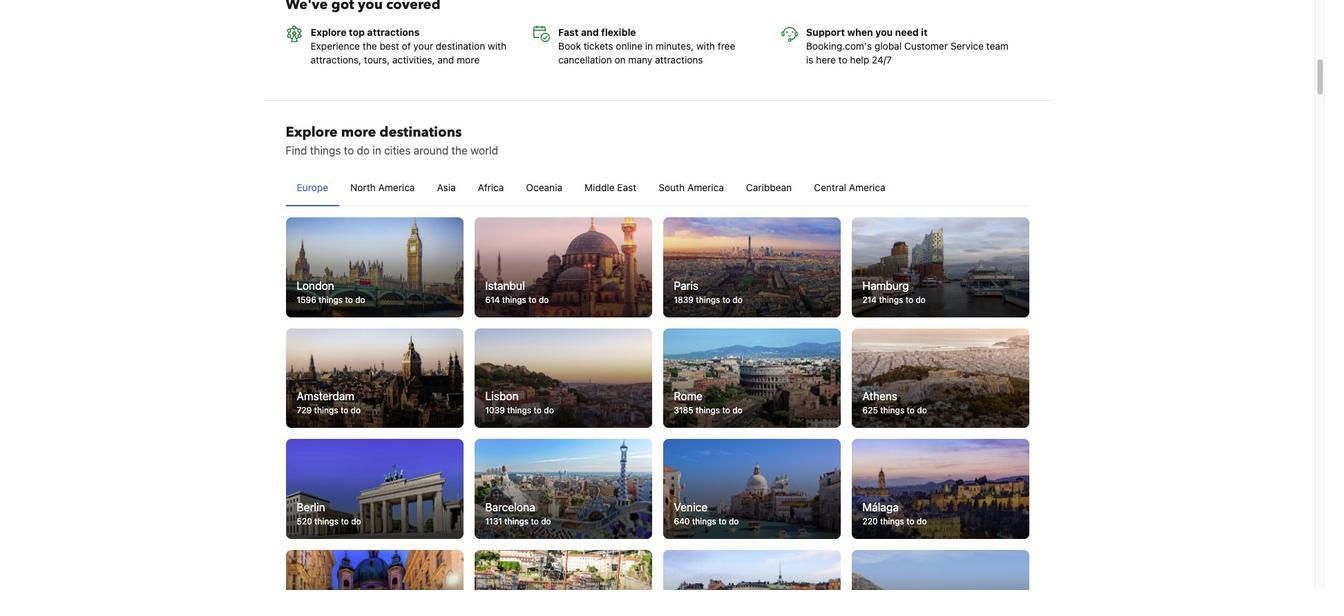 Task type: vqa. For each thing, say whether or not it's contained in the screenshot.


Task type: describe. For each thing, give the bounding box(es) containing it.
do for rome
[[733, 406, 743, 416]]

activities,
[[393, 54, 435, 66]]

520
[[297, 517, 312, 527]]

rome
[[674, 391, 703, 403]]

when
[[848, 26, 873, 38]]

do for london
[[355, 295, 365, 305]]

support
[[807, 26, 845, 38]]

amsterdam 729 things to do
[[297, 391, 361, 416]]

rome 3185 things to do
[[674, 391, 743, 416]]

do for amsterdam
[[351, 406, 361, 416]]

do for venice
[[729, 517, 739, 527]]

customer
[[905, 40, 948, 52]]

to for berlin
[[341, 517, 349, 527]]

paris
[[674, 280, 699, 292]]

explore more destinations find things to do in cities around the world
[[286, 123, 498, 157]]

lisbon 1039 things to do
[[486, 391, 554, 416]]

málaga image
[[852, 440, 1030, 540]]

to for venice
[[719, 517, 727, 527]]

barcelona 1131 things to do
[[486, 502, 551, 527]]

online
[[616, 40, 643, 52]]

america for central america
[[849, 182, 886, 194]]

the inside explore more destinations find things to do in cities around the world
[[452, 145, 468, 157]]

with inside explore top attractions experience the best of your destination with attractions, tours, activities, and more
[[488, 40, 507, 52]]

middle
[[585, 182, 615, 194]]

africa button
[[467, 170, 515, 206]]

things for istanbul
[[502, 295, 527, 305]]

do for hamburg
[[916, 295, 926, 305]]

do for barcelona
[[541, 517, 551, 527]]

america for south america
[[688, 182, 724, 194]]

south
[[659, 182, 685, 194]]

around
[[414, 145, 449, 157]]

middle east button
[[574, 170, 648, 206]]

to for málaga
[[907, 517, 915, 527]]

explore for explore more destinations
[[286, 123, 338, 142]]

south america
[[659, 182, 724, 194]]

do for málaga
[[917, 517, 927, 527]]

to for istanbul
[[529, 295, 537, 305]]

things for venice
[[692, 517, 717, 527]]

london 1596 things to do
[[297, 280, 365, 305]]

to inside support when you need it booking.com's global customer service team is here to help 24/7
[[839, 54, 848, 66]]

athens image
[[852, 329, 1030, 429]]

to for rome
[[723, 406, 730, 416]]

hamburg
[[863, 280, 909, 292]]

to inside explore more destinations find things to do in cities around the world
[[344, 145, 354, 157]]

help
[[850, 54, 870, 66]]

destinations
[[380, 123, 462, 142]]

things for hamburg
[[879, 295, 904, 305]]

rome image
[[663, 329, 841, 429]]

hamburg 214 things to do
[[863, 280, 926, 305]]

venice
[[674, 502, 708, 514]]

more inside explore top attractions experience the best of your destination with attractions, tours, activities, and more
[[457, 54, 480, 66]]

tab list containing europe
[[286, 170, 1030, 208]]

220
[[863, 517, 878, 527]]

london image
[[286, 218, 463, 318]]

minutes,
[[656, 40, 694, 52]]

do inside explore more destinations find things to do in cities around the world
[[357, 145, 370, 157]]

stockholm image
[[663, 551, 841, 591]]

amsterdam image
[[286, 329, 463, 429]]

málaga 220 things to do
[[863, 502, 927, 527]]

destination
[[436, 40, 485, 52]]

in inside the fast and flexible book tickets online in minutes, with free cancellation on many attractions
[[645, 40, 653, 52]]

book
[[559, 40, 581, 52]]

attractions inside the fast and flexible book tickets online in minutes, with free cancellation on many attractions
[[655, 54, 703, 66]]

attractions,
[[311, 54, 362, 66]]

614
[[486, 295, 500, 305]]

things for málaga
[[881, 517, 905, 527]]

do for paris
[[733, 295, 743, 305]]

berlin 520 things to do
[[297, 502, 361, 527]]

to for hamburg
[[906, 295, 914, 305]]

istanbul 614 things to do
[[486, 280, 549, 305]]

top
[[349, 26, 365, 38]]

things for berlin
[[315, 517, 339, 527]]

do for athens
[[917, 406, 927, 416]]

monte carlo image
[[852, 551, 1030, 591]]

with inside the fast and flexible book tickets online in minutes, with free cancellation on many attractions
[[697, 40, 715, 52]]

things for lisbon
[[507, 406, 532, 416]]

cancellation
[[559, 54, 612, 66]]

experience
[[311, 40, 360, 52]]

fast and flexible book tickets online in minutes, with free cancellation on many attractions
[[559, 26, 736, 66]]

athens
[[863, 391, 898, 403]]

europe
[[297, 182, 328, 194]]

vienna image
[[286, 551, 463, 591]]

your
[[414, 40, 433, 52]]

venice image
[[663, 440, 841, 540]]

oceania
[[526, 182, 563, 194]]

1839
[[674, 295, 694, 305]]

istanbul
[[486, 280, 525, 292]]

central
[[814, 182, 847, 194]]

and inside the fast and flexible book tickets online in minutes, with free cancellation on many attractions
[[581, 26, 599, 38]]

asia button
[[426, 170, 467, 206]]

free
[[718, 40, 736, 52]]

things for london
[[319, 295, 343, 305]]

london
[[297, 280, 334, 292]]

lisbon image
[[475, 329, 652, 429]]

best
[[380, 40, 399, 52]]

north america
[[350, 182, 415, 194]]

many
[[629, 54, 653, 66]]

east
[[618, 182, 637, 194]]



Task type: locate. For each thing, give the bounding box(es) containing it.
24/7
[[872, 54, 892, 66]]

to inside "rome 3185 things to do"
[[723, 406, 730, 416]]

explore inside explore more destinations find things to do in cities around the world
[[286, 123, 338, 142]]

athens 625 things to do
[[863, 391, 927, 416]]

and up tickets at the top left of page
[[581, 26, 599, 38]]

things down hamburg
[[879, 295, 904, 305]]

things for athens
[[881, 406, 905, 416]]

to inside málaga 220 things to do
[[907, 517, 915, 527]]

more inside explore more destinations find things to do in cities around the world
[[341, 123, 376, 142]]

and down destination
[[438, 54, 454, 66]]

to for paris
[[723, 295, 731, 305]]

to inside hamburg 214 things to do
[[906, 295, 914, 305]]

explore for explore top attractions
[[311, 26, 347, 38]]

do right 3185
[[733, 406, 743, 416]]

things inside lisbon 1039 things to do
[[507, 406, 532, 416]]

on
[[615, 54, 626, 66]]

things down istanbul
[[502, 295, 527, 305]]

to up north
[[344, 145, 354, 157]]

1039
[[486, 406, 505, 416]]

do inside athens 625 things to do
[[917, 406, 927, 416]]

barcelona
[[486, 502, 535, 514]]

things inside amsterdam 729 things to do
[[314, 406, 338, 416]]

1 vertical spatial and
[[438, 54, 454, 66]]

640
[[674, 517, 690, 527]]

to inside athens 625 things to do
[[907, 406, 915, 416]]

istanbul image
[[475, 218, 652, 318]]

europe button
[[286, 170, 339, 206]]

do for istanbul
[[539, 295, 549, 305]]

3 america from the left
[[849, 182, 886, 194]]

to right the 1839
[[723, 295, 731, 305]]

do left cities
[[357, 145, 370, 157]]

1596
[[297, 295, 316, 305]]

the left world at the left top of page
[[452, 145, 468, 157]]

2 america from the left
[[688, 182, 724, 194]]

1 vertical spatial the
[[452, 145, 468, 157]]

things inside the venice 640 things to do
[[692, 517, 717, 527]]

0 horizontal spatial more
[[341, 123, 376, 142]]

is
[[807, 54, 814, 66]]

do right 625 in the bottom of the page
[[917, 406, 927, 416]]

porto image
[[475, 551, 652, 591]]

need
[[896, 26, 919, 38]]

things inside barcelona 1131 things to do
[[505, 517, 529, 527]]

0 vertical spatial the
[[363, 40, 377, 52]]

to inside barcelona 1131 things to do
[[531, 517, 539, 527]]

find
[[286, 145, 307, 157]]

3185
[[674, 406, 694, 416]]

625
[[863, 406, 878, 416]]

to for amsterdam
[[341, 406, 349, 416]]

things for barcelona
[[505, 517, 529, 527]]

do right '614'
[[539, 295, 549, 305]]

things inside hamburg 214 things to do
[[879, 295, 904, 305]]

things for rome
[[696, 406, 720, 416]]

caribbean
[[746, 182, 792, 194]]

attractions up best
[[367, 26, 420, 38]]

things down london
[[319, 295, 343, 305]]

do inside málaga 220 things to do
[[917, 517, 927, 527]]

do right 220
[[917, 517, 927, 527]]

do inside lisbon 1039 things to do
[[544, 406, 554, 416]]

0 vertical spatial explore
[[311, 26, 347, 38]]

do inside london 1596 things to do
[[355, 295, 365, 305]]

explore up experience
[[311, 26, 347, 38]]

africa
[[478, 182, 504, 194]]

do up porto image
[[541, 517, 551, 527]]

things inside málaga 220 things to do
[[881, 517, 905, 527]]

things inside "istanbul 614 things to do"
[[502, 295, 527, 305]]

things
[[310, 145, 341, 157], [319, 295, 343, 305], [502, 295, 527, 305], [696, 295, 720, 305], [879, 295, 904, 305], [314, 406, 338, 416], [507, 406, 532, 416], [696, 406, 720, 416], [881, 406, 905, 416], [315, 517, 339, 527], [505, 517, 529, 527], [692, 517, 717, 527], [881, 517, 905, 527]]

with right destination
[[488, 40, 507, 52]]

more up north
[[341, 123, 376, 142]]

1 horizontal spatial the
[[452, 145, 468, 157]]

it
[[922, 26, 928, 38]]

barcelona image
[[475, 440, 652, 540]]

do right 520
[[351, 517, 361, 527]]

global
[[875, 40, 902, 52]]

support when you need it booking.com's global customer service team is here to help 24/7
[[807, 26, 1009, 66]]

the inside explore top attractions experience the best of your destination with attractions, tours, activities, and more
[[363, 40, 377, 52]]

cities
[[384, 145, 411, 157]]

paris 1839 things to do
[[674, 280, 743, 305]]

in left cities
[[373, 145, 381, 157]]

0 vertical spatial and
[[581, 26, 599, 38]]

things for amsterdam
[[314, 406, 338, 416]]

1 horizontal spatial more
[[457, 54, 480, 66]]

do inside the paris 1839 things to do
[[733, 295, 743, 305]]

to inside amsterdam 729 things to do
[[341, 406, 349, 416]]

0 horizontal spatial with
[[488, 40, 507, 52]]

do inside amsterdam 729 things to do
[[351, 406, 361, 416]]

to right 625 in the bottom of the page
[[907, 406, 915, 416]]

tickets
[[584, 40, 614, 52]]

service
[[951, 40, 984, 52]]

1 vertical spatial in
[[373, 145, 381, 157]]

do right 1039
[[544, 406, 554, 416]]

214
[[863, 295, 877, 305]]

0 horizontal spatial in
[[373, 145, 381, 157]]

to for lisbon
[[534, 406, 542, 416]]

1 horizontal spatial in
[[645, 40, 653, 52]]

0 horizontal spatial attractions
[[367, 26, 420, 38]]

to right 640
[[719, 517, 727, 527]]

explore inside explore top attractions experience the best of your destination with attractions, tours, activities, and more
[[311, 26, 347, 38]]

of
[[402, 40, 411, 52]]

things inside explore more destinations find things to do in cities around the world
[[310, 145, 341, 157]]

america inside central america 'button'
[[849, 182, 886, 194]]

caribbean button
[[735, 170, 803, 206]]

america
[[378, 182, 415, 194], [688, 182, 724, 194], [849, 182, 886, 194]]

asia
[[437, 182, 456, 194]]

attractions down minutes,
[[655, 54, 703, 66]]

things right the 1839
[[696, 295, 720, 305]]

tours,
[[364, 54, 390, 66]]

team
[[987, 40, 1009, 52]]

the up tours,
[[363, 40, 377, 52]]

to down the barcelona
[[531, 517, 539, 527]]

central america
[[814, 182, 886, 194]]

to for athens
[[907, 406, 915, 416]]

0 horizontal spatial america
[[378, 182, 415, 194]]

málaga
[[863, 502, 899, 514]]

fast
[[559, 26, 579, 38]]

do up stockholm image
[[729, 517, 739, 527]]

do inside "rome 3185 things to do"
[[733, 406, 743, 416]]

do for lisbon
[[544, 406, 554, 416]]

you
[[876, 26, 893, 38]]

0 horizontal spatial and
[[438, 54, 454, 66]]

do inside hamburg 214 things to do
[[916, 295, 926, 305]]

do right 1596
[[355, 295, 365, 305]]

america inside south america button
[[688, 182, 724, 194]]

1 horizontal spatial attractions
[[655, 54, 703, 66]]

things inside the paris 1839 things to do
[[696, 295, 720, 305]]

to inside lisbon 1039 things to do
[[534, 406, 542, 416]]

south america button
[[648, 170, 735, 206]]

to inside berlin 520 things to do
[[341, 517, 349, 527]]

in
[[645, 40, 653, 52], [373, 145, 381, 157]]

america inside north america button
[[378, 182, 415, 194]]

world
[[471, 145, 498, 157]]

with left free
[[697, 40, 715, 52]]

and inside explore top attractions experience the best of your destination with attractions, tours, activities, and more
[[438, 54, 454, 66]]

to for london
[[345, 295, 353, 305]]

attractions
[[367, 26, 420, 38], [655, 54, 703, 66]]

things inside london 1596 things to do
[[319, 295, 343, 305]]

to right 1596
[[345, 295, 353, 305]]

in up many at the top of the page
[[645, 40, 653, 52]]

to
[[839, 54, 848, 66], [344, 145, 354, 157], [345, 295, 353, 305], [529, 295, 537, 305], [723, 295, 731, 305], [906, 295, 914, 305], [341, 406, 349, 416], [534, 406, 542, 416], [723, 406, 730, 416], [907, 406, 915, 416], [341, 517, 349, 527], [531, 517, 539, 527], [719, 517, 727, 527], [907, 517, 915, 527]]

and
[[581, 26, 599, 38], [438, 54, 454, 66]]

the
[[363, 40, 377, 52], [452, 145, 468, 157]]

do
[[357, 145, 370, 157], [355, 295, 365, 305], [539, 295, 549, 305], [733, 295, 743, 305], [916, 295, 926, 305], [351, 406, 361, 416], [544, 406, 554, 416], [733, 406, 743, 416], [917, 406, 927, 416], [351, 517, 361, 527], [541, 517, 551, 527], [729, 517, 739, 527], [917, 517, 927, 527]]

do inside "istanbul 614 things to do"
[[539, 295, 549, 305]]

middle east
[[585, 182, 637, 194]]

to right 3185
[[723, 406, 730, 416]]

things inside athens 625 things to do
[[881, 406, 905, 416]]

things for paris
[[696, 295, 720, 305]]

berlin image
[[286, 440, 463, 540]]

1131
[[486, 517, 502, 527]]

to down "booking.com's"
[[839, 54, 848, 66]]

2 horizontal spatial america
[[849, 182, 886, 194]]

here
[[816, 54, 836, 66]]

amsterdam
[[297, 391, 355, 403]]

to down amsterdam in the bottom of the page
[[341, 406, 349, 416]]

to inside the paris 1839 things to do
[[723, 295, 731, 305]]

more down destination
[[457, 54, 480, 66]]

1 vertical spatial attractions
[[655, 54, 703, 66]]

paris image
[[663, 218, 841, 318]]

to inside "istanbul 614 things to do"
[[529, 295, 537, 305]]

0 vertical spatial more
[[457, 54, 480, 66]]

america right the central
[[849, 182, 886, 194]]

to right 520
[[341, 517, 349, 527]]

things down amsterdam in the bottom of the page
[[314, 406, 338, 416]]

to inside the venice 640 things to do
[[719, 517, 727, 527]]

things down berlin
[[315, 517, 339, 527]]

1 with from the left
[[488, 40, 507, 52]]

do down amsterdam in the bottom of the page
[[351, 406, 361, 416]]

do inside barcelona 1131 things to do
[[541, 517, 551, 527]]

america for north america
[[378, 182, 415, 194]]

oceania button
[[515, 170, 574, 206]]

north america button
[[339, 170, 426, 206]]

hamburg image
[[852, 218, 1030, 318]]

north
[[350, 182, 376, 194]]

with
[[488, 40, 507, 52], [697, 40, 715, 52]]

0 horizontal spatial the
[[363, 40, 377, 52]]

things down the barcelona
[[505, 517, 529, 527]]

1 vertical spatial explore
[[286, 123, 338, 142]]

flexible
[[601, 26, 636, 38]]

things inside berlin 520 things to do
[[315, 517, 339, 527]]

lisbon
[[486, 391, 519, 403]]

attractions inside explore top attractions experience the best of your destination with attractions, tours, activities, and more
[[367, 26, 420, 38]]

explore up 'find'
[[286, 123, 338, 142]]

do for berlin
[[351, 517, 361, 527]]

central america button
[[803, 170, 897, 206]]

1 horizontal spatial america
[[688, 182, 724, 194]]

tab list
[[286, 170, 1030, 208]]

1 horizontal spatial and
[[581, 26, 599, 38]]

1 horizontal spatial with
[[697, 40, 715, 52]]

explore top attractions experience the best of your destination with attractions, tours, activities, and more
[[311, 26, 507, 66]]

0 vertical spatial in
[[645, 40, 653, 52]]

to right '614'
[[529, 295, 537, 305]]

more
[[457, 54, 480, 66], [341, 123, 376, 142]]

things right 'find'
[[310, 145, 341, 157]]

to for barcelona
[[531, 517, 539, 527]]

do inside berlin 520 things to do
[[351, 517, 361, 527]]

things down lisbon
[[507, 406, 532, 416]]

2 with from the left
[[697, 40, 715, 52]]

to down hamburg
[[906, 295, 914, 305]]

to right 1039
[[534, 406, 542, 416]]

1 america from the left
[[378, 182, 415, 194]]

do inside the venice 640 things to do
[[729, 517, 739, 527]]

america right north
[[378, 182, 415, 194]]

to inside london 1596 things to do
[[345, 295, 353, 305]]

729
[[297, 406, 312, 416]]

do right 214
[[916, 295, 926, 305]]

in inside explore more destinations find things to do in cities around the world
[[373, 145, 381, 157]]

venice 640 things to do
[[674, 502, 739, 527]]

do right the 1839
[[733, 295, 743, 305]]

america right south
[[688, 182, 724, 194]]

things down rome
[[696, 406, 720, 416]]

to right 220
[[907, 517, 915, 527]]

things inside "rome 3185 things to do"
[[696, 406, 720, 416]]

berlin
[[297, 502, 325, 514]]

1 vertical spatial more
[[341, 123, 376, 142]]

booking.com's
[[807, 40, 872, 52]]

things down venice
[[692, 517, 717, 527]]

0 vertical spatial attractions
[[367, 26, 420, 38]]

things down athens
[[881, 406, 905, 416]]

things down málaga
[[881, 517, 905, 527]]



